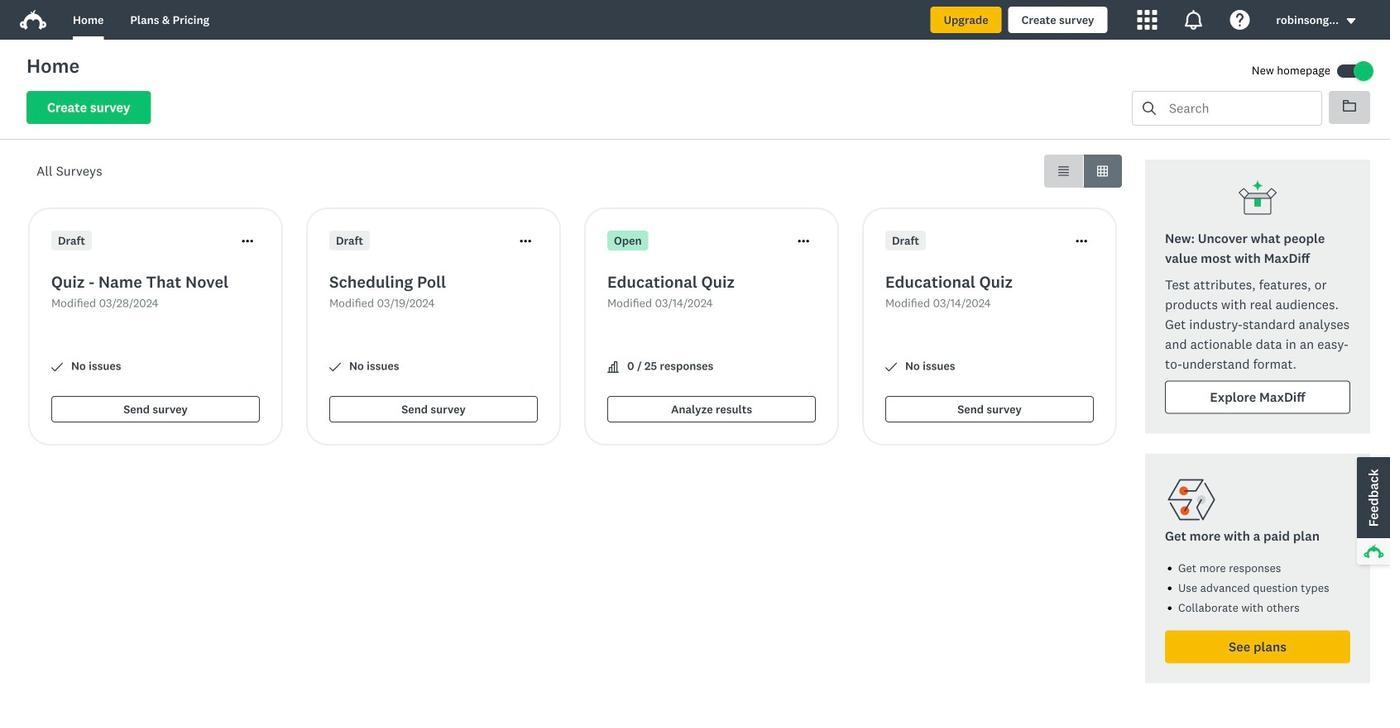 Task type: locate. For each thing, give the bounding box(es) containing it.
1 no issues image from the left
[[51, 362, 63, 373]]

brand logo image
[[20, 7, 46, 33], [20, 10, 46, 30]]

notification center icon image
[[1184, 10, 1204, 30]]

0 horizontal spatial no issues image
[[51, 362, 63, 373]]

group
[[1045, 155, 1122, 188]]

search image
[[1143, 102, 1156, 115], [1143, 102, 1156, 115]]

response count image
[[608, 362, 619, 373], [608, 362, 619, 373]]

2 horizontal spatial no issues image
[[886, 362, 897, 373]]

products icon image
[[1138, 10, 1158, 30], [1138, 10, 1158, 30]]

1 horizontal spatial no issues image
[[329, 362, 341, 373]]

no issues image
[[51, 362, 63, 373], [329, 362, 341, 373], [886, 362, 897, 373]]

dropdown arrow icon image
[[1346, 15, 1358, 27], [1347, 18, 1356, 24]]



Task type: describe. For each thing, give the bounding box(es) containing it.
folders image
[[1343, 99, 1357, 113]]

help icon image
[[1230, 10, 1250, 30]]

response based pricing icon image
[[1165, 474, 1218, 527]]

max diff icon image
[[1238, 180, 1278, 219]]

Search text field
[[1156, 92, 1322, 125]]

2 brand logo image from the top
[[20, 10, 46, 30]]

3 no issues image from the left
[[886, 362, 897, 373]]

1 brand logo image from the top
[[20, 7, 46, 33]]

2 no issues image from the left
[[329, 362, 341, 373]]

folders image
[[1343, 100, 1357, 112]]



Task type: vqa. For each thing, say whether or not it's contained in the screenshot.
Products icon
yes



